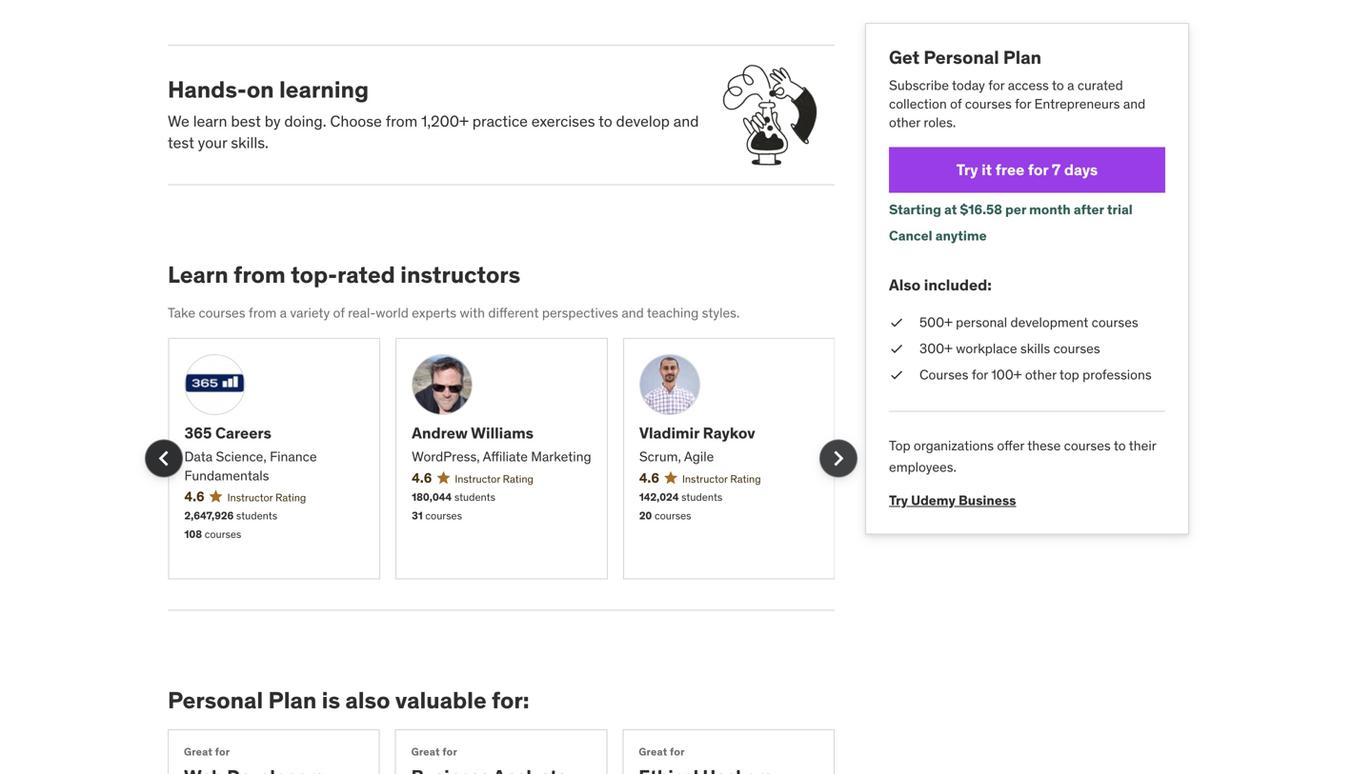Task type: vqa. For each thing, say whether or not it's contained in the screenshot.
the curated on the top of page
yes



Task type: describe. For each thing, give the bounding box(es) containing it.
personal plan is also valuable for:
[[168, 687, 530, 715]]

after
[[1074, 201, 1104, 218]]

test
[[168, 133, 194, 152]]

plan inside get personal plan subscribe today for access to a curated collection of courses for entrepreneurs and other roles.
[[1004, 46, 1042, 69]]

a inside get personal plan subscribe today for access to a curated collection of courses for entrepreneurs and other roles.
[[1068, 77, 1075, 94]]

to inside hands-on learning we learn best by doing. choose from 1,200+ practice exercises to develop and test your skills.
[[599, 112, 613, 131]]

take
[[168, 305, 195, 322]]

your
[[198, 133, 227, 152]]

fundamentals
[[184, 467, 269, 484]]

142,024 students 20 courses
[[639, 491, 723, 523]]

courses up professions
[[1092, 314, 1139, 331]]

entrepreneurs
[[1035, 95, 1120, 112]]

courses up top
[[1054, 340, 1101, 357]]

of inside learn from top-rated instructors "element"
[[333, 305, 345, 322]]

collection
[[889, 95, 947, 112]]

month
[[1030, 201, 1071, 218]]

best
[[231, 112, 261, 131]]

wordpress,
[[412, 449, 480, 466]]

develop
[[616, 112, 670, 131]]

personal inside get personal plan subscribe today for access to a curated collection of courses for entrepreneurs and other roles.
[[924, 46, 1000, 69]]

next image
[[824, 444, 854, 474]]

real-
[[348, 305, 376, 322]]

$16.58
[[960, 201, 1003, 218]]

different
[[488, 305, 539, 322]]

world
[[376, 305, 409, 322]]

300+
[[920, 340, 953, 357]]

on
[[247, 75, 274, 104]]

access
[[1008, 77, 1049, 94]]

courses inside 2,647,926 students 108 courses
[[205, 528, 241, 542]]

andrew williams wordpress, affiliate marketing
[[412, 423, 592, 466]]

top
[[889, 438, 911, 455]]

scrum,
[[639, 449, 681, 466]]

1,200+
[[421, 112, 469, 131]]

2,647,926 students 108 courses
[[184, 510, 277, 542]]

experts
[[412, 305, 457, 322]]

top
[[1060, 367, 1080, 384]]

365 careers link
[[184, 423, 364, 444]]

skills.
[[231, 133, 269, 152]]

142,024
[[639, 491, 679, 504]]

100+
[[992, 367, 1022, 384]]

doing.
[[284, 112, 326, 131]]

free
[[996, 160, 1025, 180]]

0 horizontal spatial personal
[[168, 687, 263, 715]]

teaching
[[647, 305, 699, 322]]

we
[[168, 112, 190, 131]]

curated
[[1078, 77, 1124, 94]]

employees.
[[889, 459, 957, 476]]

to inside get personal plan subscribe today for access to a curated collection of courses for entrepreneurs and other roles.
[[1052, 77, 1064, 94]]

also
[[889, 275, 921, 295]]

learn from top-rated instructors
[[168, 261, 521, 289]]

starting
[[889, 201, 942, 218]]

variety
[[290, 305, 330, 322]]

valuable
[[395, 687, 487, 715]]

courses inside top organizations offer these courses to their employees.
[[1064, 438, 1111, 455]]

learning
[[279, 75, 369, 104]]

these
[[1028, 438, 1061, 455]]

careers
[[215, 423, 272, 443]]

instructor for raykov
[[682, 473, 728, 486]]

their
[[1129, 438, 1157, 455]]

practice
[[473, 112, 528, 131]]

affiliate
[[483, 449, 528, 466]]

choose
[[330, 112, 382, 131]]

it
[[982, 160, 992, 180]]

a inside "element"
[[280, 305, 287, 322]]

vladimir
[[639, 423, 700, 443]]

today
[[952, 77, 985, 94]]

try udemy business link
[[889, 478, 1017, 510]]

of inside get personal plan subscribe today for access to a curated collection of courses for entrepreneurs and other roles.
[[950, 95, 962, 112]]

vladimir raykov link
[[639, 423, 819, 444]]

and for plan
[[1124, 95, 1146, 112]]

instructor rating for williams
[[455, 473, 534, 486]]

365 careers data science, finance fundamentals
[[184, 423, 317, 484]]

try it free for 7 days link
[[889, 147, 1166, 193]]

rating for careers
[[275, 491, 306, 505]]

31
[[412, 510, 423, 523]]

instructor for careers
[[227, 491, 273, 505]]

2 great from the left
[[411, 746, 440, 759]]

is
[[322, 687, 340, 715]]

learn
[[168, 261, 229, 289]]

finance
[[270, 449, 317, 466]]

students for careers
[[236, 510, 277, 523]]

personal
[[956, 314, 1008, 331]]

andrew williams link
[[412, 423, 592, 444]]

180,044 students 31 courses
[[412, 491, 496, 523]]

hands-
[[168, 75, 247, 104]]

with
[[460, 305, 485, 322]]

roles.
[[924, 114, 956, 131]]

vladimir raykov scrum, agile
[[639, 423, 756, 466]]

anytime
[[936, 227, 987, 245]]

business
[[959, 492, 1017, 510]]

500+
[[920, 314, 953, 331]]

2 great for from the left
[[411, 746, 458, 759]]

marketing
[[531, 449, 592, 466]]

300+ workplace skills courses
[[920, 340, 1101, 357]]



Task type: locate. For each thing, give the bounding box(es) containing it.
from left 1,200+
[[386, 112, 418, 131]]

1 horizontal spatial great for
[[411, 746, 458, 759]]

2 horizontal spatial instructor rating
[[682, 473, 761, 486]]

1 vertical spatial personal
[[168, 687, 263, 715]]

500+ personal development courses
[[920, 314, 1139, 331]]

1 horizontal spatial to
[[1052, 77, 1064, 94]]

by
[[265, 112, 281, 131]]

plan
[[1004, 46, 1042, 69], [268, 687, 317, 715]]

and inside get personal plan subscribe today for access to a curated collection of courses for entrepreneurs and other roles.
[[1124, 95, 1146, 112]]

1 horizontal spatial a
[[1068, 77, 1075, 94]]

try udemy business
[[889, 492, 1017, 510]]

development
[[1011, 314, 1089, 331]]

365
[[184, 423, 212, 443]]

1 vertical spatial xsmall image
[[889, 340, 905, 359]]

perspectives
[[542, 305, 619, 322]]

try left it at the right top of the page
[[957, 160, 978, 180]]

great
[[184, 746, 213, 759], [411, 746, 440, 759], [639, 746, 668, 759]]

raykov
[[703, 423, 756, 443]]

and right entrepreneurs
[[1124, 95, 1146, 112]]

1 horizontal spatial students
[[454, 491, 496, 504]]

0 vertical spatial a
[[1068, 77, 1075, 94]]

instructor down agile
[[682, 473, 728, 486]]

per
[[1006, 201, 1027, 218]]

for inside the try it free for 7 days link
[[1028, 160, 1049, 180]]

learn
[[193, 112, 227, 131]]

2 horizontal spatial great for
[[639, 746, 685, 759]]

instructor
[[455, 473, 500, 486], [682, 473, 728, 486], [227, 491, 273, 505]]

1 horizontal spatial plan
[[1004, 46, 1042, 69]]

xsmall image left the courses
[[889, 366, 905, 385]]

professions
[[1083, 367, 1152, 384]]

instructor rating for raykov
[[682, 473, 761, 486]]

and left teaching
[[622, 305, 644, 322]]

1 vertical spatial other
[[1025, 367, 1057, 384]]

0 horizontal spatial a
[[280, 305, 287, 322]]

2 horizontal spatial 4.6
[[639, 470, 660, 487]]

other
[[889, 114, 921, 131], [1025, 367, 1057, 384]]

xsmall image for courses
[[889, 366, 905, 385]]

students right 2,647,926
[[236, 510, 277, 523]]

from
[[386, 112, 418, 131], [234, 261, 286, 289], [249, 305, 277, 322]]

3 great from the left
[[639, 746, 668, 759]]

take courses from a variety of real-world experts with different perspectives and teaching styles.
[[168, 305, 740, 322]]

0 horizontal spatial instructor
[[227, 491, 273, 505]]

0 vertical spatial try
[[957, 160, 978, 180]]

students down agile
[[682, 491, 723, 504]]

styles.
[[702, 305, 740, 322]]

0 vertical spatial xsmall image
[[889, 314, 905, 332]]

instructor down affiliate
[[455, 473, 500, 486]]

for:
[[492, 687, 530, 715]]

to left develop
[[599, 112, 613, 131]]

and inside hands-on learning we learn best by doing. choose from 1,200+ practice exercises to develop and test your skills.
[[674, 112, 699, 131]]

0 vertical spatial personal
[[924, 46, 1000, 69]]

2 vertical spatial xsmall image
[[889, 366, 905, 385]]

0 horizontal spatial of
[[333, 305, 345, 322]]

instructor rating down agile
[[682, 473, 761, 486]]

instructors
[[400, 261, 521, 289]]

top-
[[291, 261, 337, 289]]

1 horizontal spatial other
[[1025, 367, 1057, 384]]

xsmall image left 300+
[[889, 340, 905, 359]]

4.6 for 365 careers
[[184, 488, 205, 506]]

180,044
[[412, 491, 452, 504]]

try left udemy on the bottom of the page
[[889, 492, 908, 510]]

courses inside 180,044 students 31 courses
[[425, 510, 462, 523]]

0 horizontal spatial instructor rating
[[227, 491, 306, 505]]

williams
[[471, 423, 534, 443]]

3 great for from the left
[[639, 746, 685, 759]]

andrew
[[412, 423, 468, 443]]

1 vertical spatial from
[[234, 261, 286, 289]]

courses
[[920, 367, 969, 384]]

instructor rating for careers
[[227, 491, 306, 505]]

courses right "take"
[[199, 305, 245, 322]]

workplace
[[956, 340, 1018, 357]]

1 horizontal spatial instructor rating
[[455, 473, 534, 486]]

udemy
[[911, 492, 956, 510]]

courses down 2,647,926
[[205, 528, 241, 542]]

from inside hands-on learning we learn best by doing. choose from 1,200+ practice exercises to develop and test your skills.
[[386, 112, 418, 131]]

great for
[[184, 746, 230, 759], [411, 746, 458, 759], [639, 746, 685, 759]]

courses
[[965, 95, 1012, 112], [199, 305, 245, 322], [1092, 314, 1139, 331], [1054, 340, 1101, 357], [1064, 438, 1111, 455], [425, 510, 462, 523], [655, 510, 692, 523], [205, 528, 241, 542]]

try for try udemy business
[[889, 492, 908, 510]]

rating down the finance
[[275, 491, 306, 505]]

students
[[454, 491, 496, 504], [682, 491, 723, 504], [236, 510, 277, 523]]

1 vertical spatial to
[[599, 112, 613, 131]]

students for raykov
[[682, 491, 723, 504]]

data
[[184, 449, 213, 466]]

also
[[345, 687, 390, 715]]

3 xsmall image from the top
[[889, 366, 905, 385]]

2 horizontal spatial rating
[[730, 473, 761, 486]]

personal
[[924, 46, 1000, 69], [168, 687, 263, 715]]

and for learning
[[674, 112, 699, 131]]

trial
[[1107, 201, 1133, 218]]

1 horizontal spatial rating
[[503, 473, 534, 486]]

2 vertical spatial to
[[1114, 438, 1126, 455]]

previous image
[[149, 444, 179, 474]]

2 horizontal spatial great
[[639, 746, 668, 759]]

a up entrepreneurs
[[1068, 77, 1075, 94]]

0 vertical spatial to
[[1052, 77, 1064, 94]]

plan left 'is'
[[268, 687, 317, 715]]

other inside get personal plan subscribe today for access to a curated collection of courses for entrepreneurs and other roles.
[[889, 114, 921, 131]]

courses down 180,044
[[425, 510, 462, 523]]

1 vertical spatial a
[[280, 305, 287, 322]]

rating
[[503, 473, 534, 486], [730, 473, 761, 486], [275, 491, 306, 505]]

1 horizontal spatial and
[[674, 112, 699, 131]]

also included:
[[889, 275, 992, 295]]

0 horizontal spatial great
[[184, 746, 213, 759]]

exercises
[[532, 112, 595, 131]]

2 horizontal spatial students
[[682, 491, 723, 504]]

courses for 100+ other top professions
[[920, 367, 1152, 384]]

1 horizontal spatial try
[[957, 160, 978, 180]]

0 vertical spatial of
[[950, 95, 962, 112]]

of down today
[[950, 95, 962, 112]]

2,647,926
[[184, 510, 234, 523]]

1 vertical spatial try
[[889, 492, 908, 510]]

xsmall image for 500+
[[889, 314, 905, 332]]

rating for raykov
[[730, 473, 761, 486]]

at
[[945, 201, 957, 218]]

0 horizontal spatial rating
[[275, 491, 306, 505]]

subscribe
[[889, 77, 949, 94]]

0 vertical spatial plan
[[1004, 46, 1042, 69]]

instructor rating up 2,647,926 students 108 courses
[[227, 491, 306, 505]]

1 horizontal spatial instructor
[[455, 473, 500, 486]]

instructor rating down affiliate
[[455, 473, 534, 486]]

2 horizontal spatial instructor
[[682, 473, 728, 486]]

courses right the these
[[1064, 438, 1111, 455]]

students inside 180,044 students 31 courses
[[454, 491, 496, 504]]

carousel element
[[145, 338, 858, 580]]

and right develop
[[674, 112, 699, 131]]

included:
[[924, 275, 992, 295]]

organizations
[[914, 438, 994, 455]]

other down collection
[[889, 114, 921, 131]]

hands-on learning we learn best by doing. choose from 1,200+ practice exercises to develop and test your skills.
[[168, 75, 699, 152]]

top organizations offer these courses to their employees.
[[889, 438, 1157, 476]]

0 vertical spatial other
[[889, 114, 921, 131]]

1 horizontal spatial of
[[950, 95, 962, 112]]

courses inside get personal plan subscribe today for access to a curated collection of courses for entrepreneurs and other roles.
[[965, 95, 1012, 112]]

courses inside the 142,024 students 20 courses
[[655, 510, 692, 523]]

0 horizontal spatial 4.6
[[184, 488, 205, 506]]

offer
[[997, 438, 1025, 455]]

starting at $16.58 per month after trial cancel anytime
[[889, 201, 1133, 245]]

other down skills
[[1025, 367, 1057, 384]]

0 vertical spatial from
[[386, 112, 418, 131]]

of left real- on the left top of the page
[[333, 305, 345, 322]]

0 horizontal spatial students
[[236, 510, 277, 523]]

2 horizontal spatial to
[[1114, 438, 1126, 455]]

try for try it free for 7 days
[[957, 160, 978, 180]]

1 great for from the left
[[184, 746, 230, 759]]

1 vertical spatial of
[[333, 305, 345, 322]]

from left variety
[[249, 305, 277, 322]]

plan up access
[[1004, 46, 1042, 69]]

1 horizontal spatial personal
[[924, 46, 1000, 69]]

students inside the 142,024 students 20 courses
[[682, 491, 723, 504]]

0 horizontal spatial plan
[[268, 687, 317, 715]]

xsmall image
[[889, 314, 905, 332], [889, 340, 905, 359], [889, 366, 905, 385]]

1 great from the left
[[184, 746, 213, 759]]

rating down affiliate
[[503, 473, 534, 486]]

0 horizontal spatial try
[[889, 492, 908, 510]]

rated
[[337, 261, 395, 289]]

courses down today
[[965, 95, 1012, 112]]

1 vertical spatial plan
[[268, 687, 317, 715]]

xsmall image down 'also'
[[889, 314, 905, 332]]

agile
[[684, 449, 714, 466]]

20
[[639, 510, 652, 523]]

from left top-
[[234, 261, 286, 289]]

4.6 for vladimir raykov
[[639, 470, 660, 487]]

courses down 142,024
[[655, 510, 692, 523]]

and inside learn from top-rated instructors "element"
[[622, 305, 644, 322]]

108
[[184, 528, 202, 542]]

students for williams
[[454, 491, 496, 504]]

4.6 for andrew williams
[[412, 470, 432, 487]]

try it free for 7 days
[[957, 160, 1098, 180]]

to inside top organizations offer these courses to their employees.
[[1114, 438, 1126, 455]]

4.6 up 142,024
[[639, 470, 660, 487]]

2 vertical spatial from
[[249, 305, 277, 322]]

science,
[[216, 449, 267, 466]]

0 horizontal spatial other
[[889, 114, 921, 131]]

rating down vladimir raykov 'link' at the bottom of page
[[730, 473, 761, 486]]

to left their
[[1114, 438, 1126, 455]]

xsmall image for 300+
[[889, 340, 905, 359]]

0 horizontal spatial and
[[622, 305, 644, 322]]

to up entrepreneurs
[[1052, 77, 1064, 94]]

1 horizontal spatial 4.6
[[412, 470, 432, 487]]

days
[[1065, 160, 1098, 180]]

rating for williams
[[503, 473, 534, 486]]

0 horizontal spatial great for
[[184, 746, 230, 759]]

learn from top-rated instructors element
[[145, 261, 858, 580]]

a left variety
[[280, 305, 287, 322]]

students inside 2,647,926 students 108 courses
[[236, 510, 277, 523]]

instructor rating
[[455, 473, 534, 486], [682, 473, 761, 486], [227, 491, 306, 505]]

2 xsmall image from the top
[[889, 340, 905, 359]]

get
[[889, 46, 920, 69]]

1 xsmall image from the top
[[889, 314, 905, 332]]

0 horizontal spatial to
[[599, 112, 613, 131]]

instructor down fundamentals
[[227, 491, 273, 505]]

4.6 up 2,647,926
[[184, 488, 205, 506]]

2 horizontal spatial and
[[1124, 95, 1146, 112]]

instructor for williams
[[455, 473, 500, 486]]

students right 180,044
[[454, 491, 496, 504]]

4.6 up 180,044
[[412, 470, 432, 487]]

1 horizontal spatial great
[[411, 746, 440, 759]]



